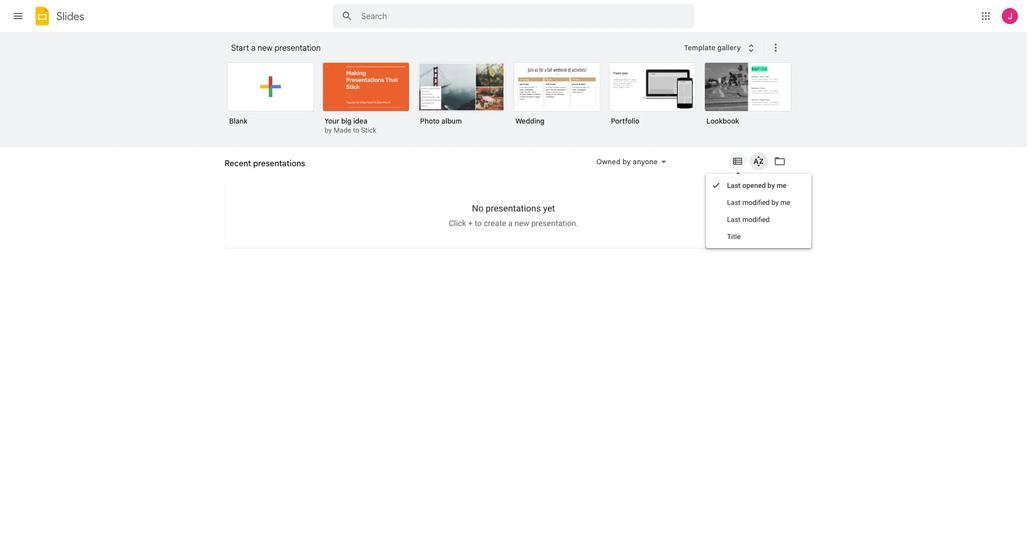 Task type: locate. For each thing, give the bounding box(es) containing it.
view
[[737, 178, 748, 185]]

a right create
[[508, 219, 513, 228]]

list box containing blank
[[227, 60, 805, 148]]

your big idea by made to stick
[[325, 117, 376, 134]]

by down last opened by me
[[771, 198, 779, 206]]

menu
[[706, 174, 811, 248]]

recent presentations
[[225, 159, 305, 169], [225, 163, 295, 172]]

title
[[727, 233, 741, 241]]

me right opened on the right of page
[[777, 181, 786, 189]]

list view
[[726, 178, 748, 185]]

no presentations yet region
[[225, 203, 802, 228]]

me
[[777, 181, 786, 189], [780, 198, 790, 206]]

1 modified from the top
[[742, 198, 770, 206]]

by right owned
[[622, 157, 631, 166]]

by inside your big idea by made to stick
[[325, 126, 332, 134]]

by down your
[[325, 126, 332, 134]]

search image
[[337, 6, 357, 26]]

me for last modified by me
[[780, 198, 790, 206]]

to inside no presentations yet click + to create a new presentation.
[[475, 219, 482, 228]]

a inside no presentations yet click + to create a new presentation.
[[508, 219, 513, 228]]

me down last opened by me
[[780, 198, 790, 206]]

photo album
[[420, 117, 462, 126]]

by
[[325, 126, 332, 134], [622, 157, 631, 166], [767, 181, 775, 189], [771, 198, 779, 206]]

more actions. image
[[768, 42, 782, 54]]

anyone
[[633, 157, 658, 166]]

opened
[[742, 181, 766, 189]]

wedding option
[[513, 62, 600, 133]]

1 recent from the top
[[225, 159, 251, 169]]

2 vertical spatial last
[[727, 216, 741, 224]]

0 vertical spatial new
[[258, 43, 273, 53]]

to inside your big idea by made to stick
[[353, 126, 359, 134]]

0 horizontal spatial to
[[353, 126, 359, 134]]

template gallery button
[[678, 39, 764, 57]]

last up title at the right
[[727, 216, 741, 224]]

0 vertical spatial modified
[[742, 198, 770, 206]]

1 horizontal spatial a
[[508, 219, 513, 228]]

no
[[472, 203, 484, 214]]

slides link
[[32, 6, 84, 28]]

last down list view
[[727, 198, 741, 206]]

list box
[[227, 60, 805, 148]]

last left opened on the right of page
[[727, 181, 741, 189]]

a right start
[[251, 43, 256, 53]]

2 last from the top
[[727, 198, 741, 206]]

list
[[726, 178, 735, 185]]

1 last from the top
[[727, 181, 741, 189]]

presentations inside "heading"
[[253, 159, 305, 169]]

made to stick link
[[334, 126, 376, 134]]

last opened by me
[[727, 181, 786, 189]]

modified for last modified
[[742, 216, 770, 224]]

1 vertical spatial me
[[780, 198, 790, 206]]

1 vertical spatial new
[[515, 219, 529, 228]]

idea
[[353, 117, 367, 126]]

3 last from the top
[[727, 216, 741, 224]]

1 horizontal spatial to
[[475, 219, 482, 228]]

None search field
[[333, 4, 694, 28]]

1 recent presentations from the top
[[225, 159, 305, 169]]

recent
[[225, 159, 251, 169], [225, 163, 248, 172]]

photo
[[420, 117, 440, 126]]

to
[[353, 126, 359, 134], [475, 219, 482, 228]]

2 modified from the top
[[742, 216, 770, 224]]

slides
[[56, 9, 84, 23]]

0 horizontal spatial a
[[251, 43, 256, 53]]

new
[[258, 43, 273, 53], [515, 219, 529, 228]]

modified for last modified by me
[[742, 198, 770, 206]]

presentations
[[253, 159, 305, 169], [250, 163, 295, 172], [486, 203, 541, 214]]

new right create
[[515, 219, 529, 228]]

0 horizontal spatial new
[[258, 43, 273, 53]]

album
[[441, 117, 462, 126]]

1 vertical spatial modified
[[742, 216, 770, 224]]

1 vertical spatial to
[[475, 219, 482, 228]]

0 vertical spatial a
[[251, 43, 256, 53]]

a
[[251, 43, 256, 53], [508, 219, 513, 228]]

big
[[341, 117, 351, 126]]

new right start
[[258, 43, 273, 53]]

modified down last opened by me
[[742, 198, 770, 206]]

modified
[[742, 198, 770, 206], [742, 216, 770, 224]]

presentation.
[[531, 219, 578, 228]]

last
[[727, 181, 741, 189], [727, 198, 741, 206], [727, 216, 741, 224]]

0 vertical spatial to
[[353, 126, 359, 134]]

start a new presentation
[[231, 43, 321, 53]]

start a new presentation heading
[[231, 32, 678, 64]]

presentation
[[275, 43, 321, 53]]

1 vertical spatial last
[[727, 198, 741, 206]]

main menu image
[[12, 10, 24, 22]]

modified down last modified by me
[[742, 216, 770, 224]]

1 vertical spatial a
[[508, 219, 513, 228]]

made
[[334, 126, 351, 134]]

0 vertical spatial me
[[777, 181, 786, 189]]

a inside 'heading'
[[251, 43, 256, 53]]

0 vertical spatial last
[[727, 181, 741, 189]]

to down idea
[[353, 126, 359, 134]]

2 recent presentations from the top
[[225, 163, 295, 172]]

to for big
[[353, 126, 359, 134]]

1 horizontal spatial new
[[515, 219, 529, 228]]

by inside owned by anyone dropdown button
[[622, 157, 631, 166]]

to right +
[[475, 219, 482, 228]]



Task type: describe. For each thing, give the bounding box(es) containing it.
list view tooltip
[[721, 172, 753, 189]]

me for last opened by me
[[777, 181, 786, 189]]

last for last opened by me
[[727, 181, 741, 189]]

lookbook option
[[704, 62, 791, 133]]

presentations inside no presentations yet click + to create a new presentation.
[[486, 203, 541, 214]]

start
[[231, 43, 249, 53]]

to for presentations
[[475, 219, 482, 228]]

your big idea option
[[323, 62, 409, 136]]

your
[[325, 117, 339, 126]]

blank option
[[227, 62, 314, 133]]

portfolio option
[[609, 62, 696, 133]]

owned by anyone
[[596, 157, 658, 166]]

portfolio
[[611, 117, 639, 126]]

stick
[[361, 126, 376, 134]]

last modified
[[727, 216, 770, 224]]

click
[[449, 219, 466, 228]]

by right opened on the right of page
[[767, 181, 775, 189]]

yet
[[543, 203, 555, 214]]

lookbook
[[706, 117, 739, 126]]

Search bar text field
[[361, 12, 669, 22]]

menu containing last opened by me
[[706, 174, 811, 248]]

new inside no presentations yet click + to create a new presentation.
[[515, 219, 529, 228]]

owned
[[596, 157, 621, 166]]

last for last modified by me
[[727, 198, 741, 206]]

template
[[684, 43, 715, 52]]

+
[[468, 219, 473, 228]]

last modified by me
[[727, 198, 790, 206]]

no presentations yet click + to create a new presentation.
[[449, 203, 578, 228]]

create
[[484, 219, 506, 228]]

blank
[[229, 117, 247, 126]]

template gallery
[[684, 43, 741, 52]]

wedding
[[515, 117, 545, 126]]

new inside 'heading'
[[258, 43, 273, 53]]

recent presentations heading
[[225, 147, 305, 179]]

photo album option
[[418, 62, 505, 133]]

last for last modified
[[727, 216, 741, 224]]

owned by anyone button
[[590, 156, 673, 168]]

recent inside "heading"
[[225, 159, 251, 169]]

gallery
[[717, 43, 741, 52]]

2 recent from the top
[[225, 163, 248, 172]]



Task type: vqa. For each thing, say whether or not it's contained in the screenshot.
Share Button
no



